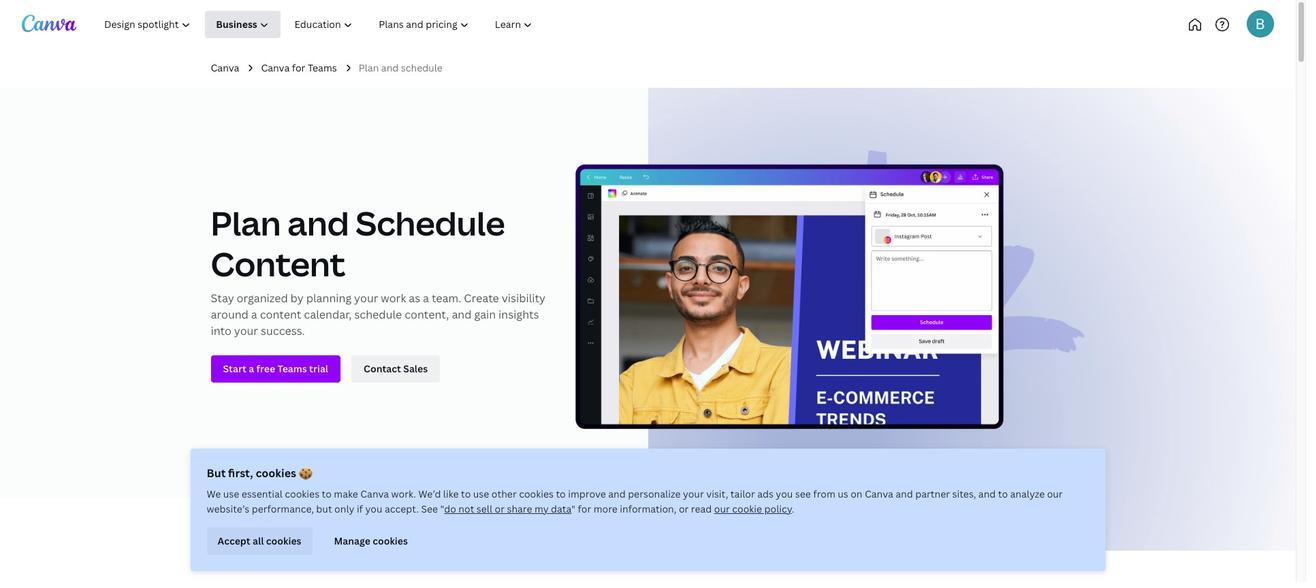 Task type: vqa. For each thing, say whether or not it's contained in the screenshot.
the Present DROPDOWN BUTTON
no



Task type: locate. For each thing, give the bounding box(es) containing it.
sites,
[[952, 488, 976, 500]]

1 horizontal spatial you
[[776, 488, 793, 500]]

policy
[[764, 503, 792, 515]]

your
[[354, 291, 378, 306], [234, 324, 258, 339], [683, 488, 704, 500]]

analyze
[[1010, 488, 1045, 500]]

1 horizontal spatial your
[[354, 291, 378, 306]]

share
[[507, 503, 532, 515]]

0 horizontal spatial plan
[[211, 201, 281, 245]]

.
[[792, 503, 794, 515]]

1 vertical spatial your
[[234, 324, 258, 339]]

schedule
[[401, 61, 443, 74], [354, 307, 402, 322]]

0 horizontal spatial your
[[234, 324, 258, 339]]

to up the but
[[322, 488, 332, 500]]

or
[[495, 503, 505, 515], [679, 503, 689, 515]]

we use essential cookies to make canva work. we'd like to use other cookies to improve and personalize your visit, tailor ads you see from us on canva and partner sites, and to analyze our website's performance, but only if you accept. see "
[[207, 488, 1063, 515]]

information,
[[620, 503, 677, 515]]

cookie
[[732, 503, 762, 515]]

0 horizontal spatial or
[[495, 503, 505, 515]]

1 vertical spatial our
[[714, 503, 730, 515]]

to
[[322, 488, 332, 500], [461, 488, 471, 500], [556, 488, 566, 500], [998, 488, 1008, 500]]

see
[[795, 488, 811, 500]]

1 horizontal spatial our
[[1047, 488, 1063, 500]]

1 horizontal spatial plan
[[359, 61, 379, 74]]

create
[[464, 291, 499, 306]]

2 or from the left
[[679, 503, 689, 515]]

cookies down accept.
[[373, 534, 408, 547]]

4 to from the left
[[998, 488, 1008, 500]]

1 horizontal spatial or
[[679, 503, 689, 515]]

accept.
[[385, 503, 419, 515]]

2 horizontal spatial your
[[683, 488, 704, 500]]

0 horizontal spatial "
[[440, 503, 444, 515]]

0 horizontal spatial our
[[714, 503, 730, 515]]

cookies inside button
[[266, 534, 301, 547]]

as
[[409, 291, 420, 306]]

a right as
[[423, 291, 429, 306]]

for
[[292, 61, 305, 74], [578, 503, 591, 515]]

content
[[211, 242, 345, 286]]

your down around at the left bottom
[[234, 324, 258, 339]]

improve
[[568, 488, 606, 500]]

to right like in the left of the page
[[461, 488, 471, 500]]

data
[[551, 503, 571, 515]]

to left analyze
[[998, 488, 1008, 500]]

1 vertical spatial schedule
[[354, 307, 402, 322]]

0 vertical spatial for
[[292, 61, 305, 74]]

" right see
[[440, 503, 444, 515]]

organized
[[237, 291, 288, 306]]

use
[[223, 488, 239, 500], [473, 488, 489, 500]]

1 vertical spatial plan
[[211, 201, 281, 245]]

cookies
[[256, 466, 296, 481], [285, 488, 319, 500], [519, 488, 554, 500], [266, 534, 301, 547], [373, 534, 408, 547]]

for down improve
[[578, 503, 591, 515]]

cookies right all
[[266, 534, 301, 547]]

manage cookies
[[334, 534, 408, 547]]

1 vertical spatial for
[[578, 503, 591, 515]]

by
[[290, 291, 304, 306]]

foreground image - plan and schedule image
[[575, 150, 1085, 436]]

plan inside plan and schedule content stay organized by planning your work as a team. create visibility around a content calendar, schedule content, and gain insights into your success.
[[211, 201, 281, 245]]

plan
[[359, 61, 379, 74], [211, 201, 281, 245]]

my
[[534, 503, 549, 515]]

accept
[[218, 534, 250, 547]]

use up website's at the left of page
[[223, 488, 239, 500]]

0 horizontal spatial you
[[365, 503, 382, 515]]

top level navigation element
[[93, 11, 591, 38]]

your inside we use essential cookies to make canva work. we'd like to use other cookies to improve and personalize your visit, tailor ads you see from us on canva and partner sites, and to analyze our website's performance, but only if you accept. see "
[[683, 488, 704, 500]]

1 horizontal spatial use
[[473, 488, 489, 500]]

or left read
[[679, 503, 689, 515]]

or right "sell"
[[495, 503, 505, 515]]

plan and schedule
[[359, 61, 443, 74]]

canva
[[211, 61, 239, 74], [261, 61, 290, 74], [360, 488, 389, 500], [865, 488, 893, 500]]

success.
[[261, 324, 305, 339]]

work
[[381, 291, 406, 306]]

2 vertical spatial your
[[683, 488, 704, 500]]

our
[[1047, 488, 1063, 500], [714, 503, 730, 515]]

not
[[458, 503, 474, 515]]

if
[[357, 503, 363, 515]]

plan for schedule
[[211, 201, 281, 245]]

planning
[[306, 291, 352, 306]]

sell
[[477, 503, 492, 515]]

for left teams
[[292, 61, 305, 74]]

a
[[423, 291, 429, 306], [251, 307, 257, 322]]

calendar,
[[304, 307, 352, 322]]

performance,
[[252, 503, 314, 515]]

0 horizontal spatial use
[[223, 488, 239, 500]]

canva for teams link
[[261, 61, 337, 76]]

0 vertical spatial plan
[[359, 61, 379, 74]]

a down organized on the left
[[251, 307, 257, 322]]

canva for teams
[[261, 61, 337, 74]]

visibility
[[502, 291, 546, 306]]

our right analyze
[[1047, 488, 1063, 500]]

use up "sell"
[[473, 488, 489, 500]]

1 horizontal spatial a
[[423, 291, 429, 306]]

do not sell or share my data link
[[444, 503, 571, 515]]

"
[[440, 503, 444, 515], [571, 503, 575, 515]]

but first, cookies 🍪
[[207, 466, 312, 481]]

1 to from the left
[[322, 488, 332, 500]]

our down visit,
[[714, 503, 730, 515]]

accept all cookies button
[[207, 528, 312, 555]]

and
[[381, 61, 399, 74], [288, 201, 349, 245], [452, 307, 472, 322], [608, 488, 626, 500], [896, 488, 913, 500], [978, 488, 996, 500]]

0 vertical spatial your
[[354, 291, 378, 306]]

1 horizontal spatial "
[[571, 503, 575, 515]]

stay
[[211, 291, 234, 306]]

" down improve
[[571, 503, 575, 515]]

manage cookies button
[[323, 528, 419, 555]]

🍪
[[299, 466, 312, 481]]

manage
[[334, 534, 370, 547]]

0 horizontal spatial a
[[251, 307, 257, 322]]

0 vertical spatial our
[[1047, 488, 1063, 500]]

1 " from the left
[[440, 503, 444, 515]]

on
[[851, 488, 862, 500]]

insights
[[498, 307, 539, 322]]

your left work
[[354, 291, 378, 306]]

you up 'policy'
[[776, 488, 793, 500]]

to up data
[[556, 488, 566, 500]]

schedule
[[356, 201, 505, 245]]

from
[[813, 488, 835, 500]]

you right if
[[365, 503, 382, 515]]

you
[[776, 488, 793, 500], [365, 503, 382, 515]]

your up read
[[683, 488, 704, 500]]



Task type: describe. For each thing, give the bounding box(es) containing it.
we'd
[[418, 488, 441, 500]]

all
[[253, 534, 264, 547]]

accept all cookies
[[218, 534, 301, 547]]

team.
[[432, 291, 461, 306]]

essential
[[242, 488, 282, 500]]

like
[[443, 488, 459, 500]]

personalize
[[628, 488, 681, 500]]

other
[[491, 488, 517, 500]]

0 vertical spatial a
[[423, 291, 429, 306]]

see
[[421, 503, 438, 515]]

we
[[207, 488, 221, 500]]

website's
[[207, 503, 249, 515]]

canva link
[[211, 61, 239, 76]]

content
[[260, 307, 301, 322]]

" inside we use essential cookies to make canva work. we'd like to use other cookies to improve and personalize your visit, tailor ads you see from us on canva and partner sites, and to analyze our website's performance, but only if you accept. see "
[[440, 503, 444, 515]]

frame 10288828 (5) image
[[648, 88, 1296, 551]]

teams
[[308, 61, 337, 74]]

content,
[[405, 307, 449, 322]]

1 horizontal spatial for
[[578, 503, 591, 515]]

schedule inside plan and schedule content stay organized by planning your work as a team. create visibility around a content calendar, schedule content, and gain insights into your success.
[[354, 307, 402, 322]]

ads
[[757, 488, 773, 500]]

tailor
[[731, 488, 755, 500]]

work.
[[391, 488, 416, 500]]

our cookie policy link
[[714, 503, 792, 515]]

read
[[691, 503, 712, 515]]

our inside we use essential cookies to make canva work. we'd like to use other cookies to improve and personalize your visit, tailor ads you see from us on canva and partner sites, and to analyze our website's performance, but only if you accept. see "
[[1047, 488, 1063, 500]]

us
[[838, 488, 848, 500]]

partner
[[915, 488, 950, 500]]

first,
[[228, 466, 253, 481]]

cookies up essential
[[256, 466, 296, 481]]

3 to from the left
[[556, 488, 566, 500]]

2 to from the left
[[461, 488, 471, 500]]

0 vertical spatial you
[[776, 488, 793, 500]]

make
[[334, 488, 358, 500]]

cookies up my
[[519, 488, 554, 500]]

cookies inside button
[[373, 534, 408, 547]]

plan and schedule content stay organized by planning your work as a team. create visibility around a content calendar, schedule content, and gain insights into your success.
[[211, 201, 546, 339]]

only
[[334, 503, 354, 515]]

around
[[211, 307, 248, 322]]

0 vertical spatial schedule
[[401, 61, 443, 74]]

gain
[[474, 307, 496, 322]]

1 or from the left
[[495, 503, 505, 515]]

2 use from the left
[[473, 488, 489, 500]]

plan for schedule
[[359, 61, 379, 74]]

do not sell or share my data " for more information, or read our cookie policy .
[[444, 503, 794, 515]]

1 use from the left
[[223, 488, 239, 500]]

into
[[211, 324, 231, 339]]

2 " from the left
[[571, 503, 575, 515]]

but
[[316, 503, 332, 515]]

but
[[207, 466, 226, 481]]

more
[[594, 503, 618, 515]]

1 vertical spatial you
[[365, 503, 382, 515]]

cookies down the 🍪 on the bottom of the page
[[285, 488, 319, 500]]

0 horizontal spatial for
[[292, 61, 305, 74]]

do
[[444, 503, 456, 515]]

visit,
[[706, 488, 728, 500]]

1 vertical spatial a
[[251, 307, 257, 322]]



